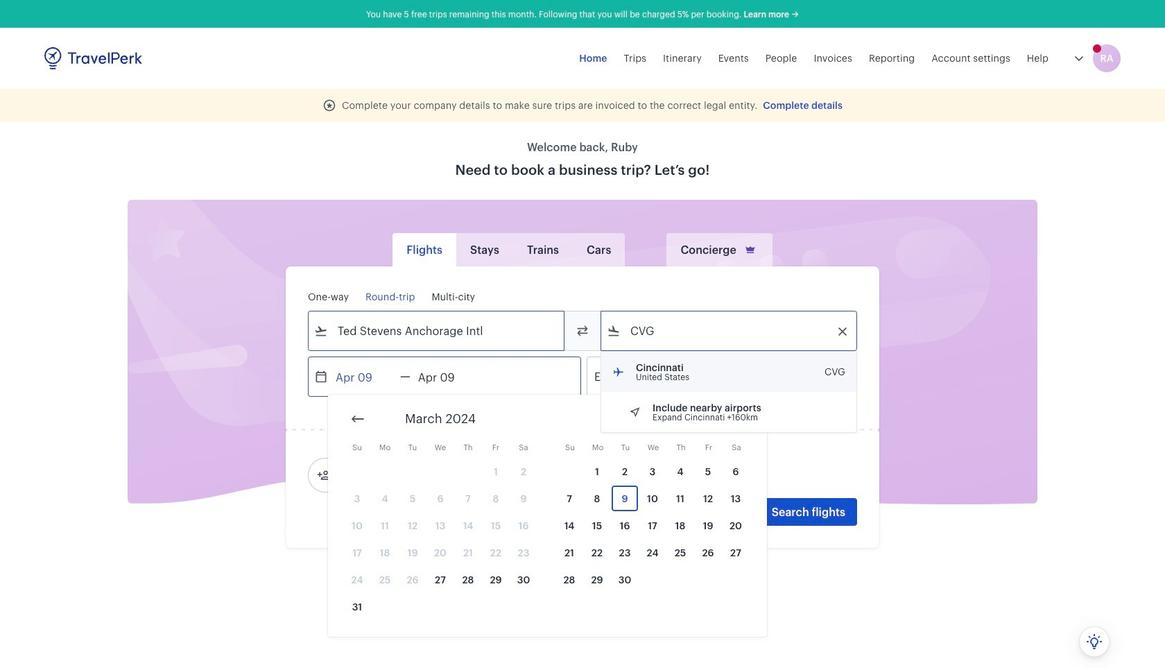 Task type: locate. For each thing, give the bounding box(es) containing it.
Depart text field
[[328, 357, 400, 396]]

Add first traveler search field
[[331, 464, 475, 486]]

Return text field
[[411, 357, 483, 396]]

To search field
[[621, 320, 839, 342]]

move backward to switch to the previous month. image
[[350, 411, 366, 427]]

From search field
[[328, 320, 546, 342]]



Task type: describe. For each thing, give the bounding box(es) containing it.
calendar application
[[328, 395, 1166, 637]]

move forward to switch to the next month. image
[[729, 411, 745, 427]]



Task type: vqa. For each thing, say whether or not it's contained in the screenshot.
Depart Text Field
yes



